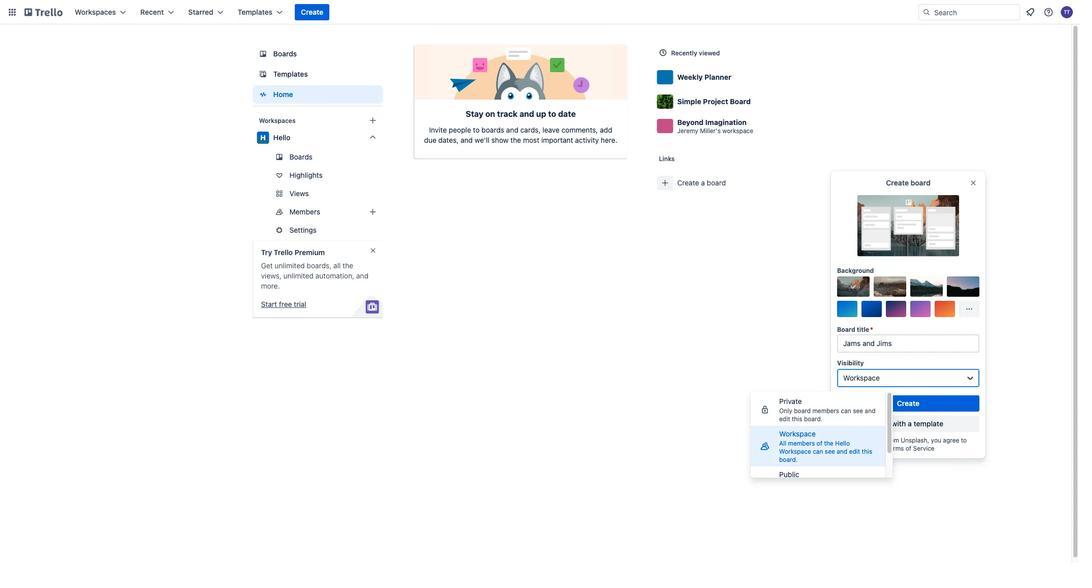 Task type: describe. For each thing, give the bounding box(es) containing it.
try trello premium get unlimited boards, all the views, unlimited automation, and more.
[[261, 248, 369, 290]]

service
[[914, 445, 935, 452]]

custom image image
[[850, 283, 858, 291]]

jeremy
[[678, 127, 699, 135]]

workspace for workspace all members of the hello workspace can see and edit this board.
[[780, 430, 816, 438]]

start free trial button
[[261, 300, 306, 310]]

recently
[[672, 49, 698, 56]]

can inside private only board members can see and edit this board.
[[841, 407, 852, 414]]

license and terms of service
[[852, 445, 935, 452]]

members inside workspace all members of the hello workspace can see and edit this board.
[[789, 440, 815, 447]]

project
[[703, 97, 729, 106]]

hello inside workspace all members of the hello workspace can see and edit this board.
[[836, 440, 850, 447]]

template board image
[[257, 68, 269, 80]]

track
[[497, 109, 518, 119]]

start with a template button
[[838, 416, 980, 432]]

stay on track and up to date
[[466, 109, 576, 119]]

miller's
[[700, 127, 721, 135]]

edit inside private only board members can see and edit this board.
[[780, 416, 791, 423]]

boards for highlights
[[290, 153, 313, 161]]

up
[[536, 109, 547, 119]]

simple project board
[[678, 97, 751, 106]]

recently viewed
[[672, 49, 720, 56]]

edit inside workspace all members of the hello workspace can see and edit this board.
[[850, 448, 861, 455]]

date
[[558, 109, 576, 119]]

boards link for templates
[[253, 45, 383, 63]]

see inside private only board members can see and edit this board.
[[853, 407, 864, 414]]

start with a template
[[874, 420, 944, 428]]

1 vertical spatial workspaces
[[259, 117, 296, 124]]

terms
[[887, 445, 904, 452]]

can inside workspace all members of the hello workspace can see and edit this board.
[[813, 448, 824, 455]]

boards
[[482, 126, 505, 134]]

2 horizontal spatial board
[[911, 179, 931, 187]]

board for create a board
[[707, 179, 726, 187]]

boards,
[[307, 262, 332, 270]]

create for the rightmost create button
[[898, 399, 920, 408]]

h
[[260, 134, 266, 142]]

with
[[892, 420, 906, 428]]

members
[[290, 208, 320, 216]]

and down images on the right bottom of page
[[874, 445, 885, 452]]

invite people to boards and cards, leave comments, add due dates, and we'll show the most important activity here.
[[424, 126, 618, 144]]

important
[[542, 136, 573, 144]]

back to home image
[[24, 4, 63, 20]]

create board
[[887, 179, 931, 187]]

more.
[[261, 282, 280, 290]]

create for create a board
[[678, 179, 700, 187]]

*
[[871, 326, 874, 333]]

here.
[[601, 136, 618, 144]]

terry turtle (terryturtle) image
[[1061, 6, 1074, 18]]

viewed
[[699, 49, 720, 56]]

search image
[[923, 8, 931, 16]]

add image
[[367, 206, 379, 218]]

workspace all members of the hello workspace can see and edit this board.
[[780, 430, 873, 463]]

title
[[857, 326, 870, 333]]

to inside invite people to boards and cards, leave comments, add due dates, and we'll show the most important activity here.
[[473, 126, 480, 134]]

the inside invite people to boards and cards, leave comments, add due dates, and we'll show the most important activity here.
[[511, 136, 521, 144]]

terms of service link
[[887, 445, 935, 452]]

1 vertical spatial board
[[838, 326, 856, 333]]

see inside workspace all members of the hello workspace can see and edit this board.
[[825, 448, 836, 455]]

simple
[[678, 97, 702, 106]]

we'll
[[475, 136, 490, 144]]

board inside 'link'
[[730, 97, 751, 106]]

the inside workspace all members of the hello workspace can see and edit this board.
[[825, 440, 834, 447]]

create a board
[[678, 179, 726, 187]]

add
[[600, 126, 613, 134]]

1 horizontal spatial templates
[[273, 70, 308, 78]]

activity
[[575, 136, 599, 144]]

stay
[[466, 109, 484, 119]]

unsplash,
[[901, 437, 930, 444]]

workspace for workspace
[[844, 374, 880, 382]]

open information menu image
[[1044, 7, 1054, 17]]

board. inside private only board members can see and edit this board.
[[805, 416, 823, 423]]

highlights
[[290, 171, 323, 180]]

recent button
[[134, 4, 180, 20]]

create for create board
[[887, 179, 909, 187]]

get
[[261, 262, 273, 270]]

all
[[780, 440, 787, 447]]

and inside workspace all members of the hello workspace can see and edit this board.
[[837, 448, 848, 455]]

a inside button
[[701, 179, 705, 187]]

most
[[523, 136, 540, 144]]

and up show
[[506, 126, 519, 134]]

1 horizontal spatial create button
[[838, 396, 980, 412]]

private only board members can see and edit this board.
[[780, 397, 876, 423]]

visibility
[[838, 360, 864, 367]]

by using images from unsplash, you agree to their
[[838, 437, 967, 452]]

start for start with a template
[[874, 420, 890, 428]]

dates,
[[439, 136, 459, 144]]

workspaces button
[[69, 4, 132, 20]]

comments,
[[562, 126, 598, 134]]

boards for templates
[[273, 50, 297, 58]]

board. inside workspace all members of the hello workspace can see and edit this board.
[[780, 456, 798, 463]]

from
[[886, 437, 900, 444]]

free
[[279, 300, 292, 309]]

2 vertical spatial workspace
[[780, 448, 812, 455]]

workspace
[[723, 127, 754, 135]]

background
[[838, 267, 874, 274]]

template
[[914, 420, 944, 428]]

license
[[852, 445, 873, 452]]

agree
[[944, 437, 960, 444]]

using
[[847, 437, 862, 444]]

imagination
[[706, 118, 747, 126]]



Task type: vqa. For each thing, say whether or not it's contained in the screenshot.
Christina Overa (christinaovera) image
no



Task type: locate. For each thing, give the bounding box(es) containing it.
the inside try trello premium get unlimited boards, all the views, unlimited automation, and more.
[[343, 262, 353, 270]]

0 horizontal spatial a
[[701, 179, 705, 187]]

due
[[424, 136, 437, 144]]

boards up highlights
[[290, 153, 313, 161]]

invite
[[429, 126, 447, 134]]

0 horizontal spatial board
[[707, 179, 726, 187]]

license link
[[852, 445, 873, 452]]

home image
[[257, 88, 269, 101]]

members inside private only board members can see and edit this board.
[[813, 407, 840, 414]]

see
[[853, 407, 864, 414], [825, 448, 836, 455]]

public
[[780, 471, 800, 479]]

2 vertical spatial to
[[962, 437, 967, 444]]

images
[[864, 437, 885, 444]]

0 vertical spatial workspaces
[[75, 8, 116, 16]]

and
[[520, 109, 535, 119], [506, 126, 519, 134], [461, 136, 473, 144], [356, 272, 369, 280], [865, 407, 876, 414], [874, 445, 885, 452], [837, 448, 848, 455]]

0 horizontal spatial of
[[817, 440, 823, 447]]

1 vertical spatial the
[[343, 262, 353, 270]]

boards link up "templates" link on the top of page
[[253, 45, 383, 63]]

home link
[[253, 85, 383, 104]]

start free trial
[[261, 300, 306, 309]]

their
[[838, 445, 851, 452]]

0 vertical spatial board
[[730, 97, 751, 106]]

the left by at the bottom right of the page
[[825, 440, 834, 447]]

board for private only board members can see and edit this board.
[[794, 407, 811, 414]]

members
[[813, 407, 840, 414], [789, 440, 815, 447]]

1 horizontal spatial board.
[[805, 416, 823, 423]]

board inside private only board members can see and edit this board.
[[794, 407, 811, 414]]

1 horizontal spatial see
[[853, 407, 864, 414]]

of
[[817, 440, 823, 447], [906, 445, 912, 452]]

0 horizontal spatial workspaces
[[75, 8, 116, 16]]

members right all
[[789, 440, 815, 447]]

weekly planner
[[678, 73, 732, 81]]

0 notifications image
[[1025, 6, 1037, 18]]

0 horizontal spatial can
[[813, 448, 824, 455]]

this down images on the right bottom of page
[[862, 448, 873, 455]]

0 vertical spatial unlimited
[[275, 262, 305, 270]]

start for start free trial
[[261, 300, 277, 309]]

members up by at the bottom right of the page
[[813, 407, 840, 414]]

views link
[[253, 186, 383, 202]]

0 vertical spatial board.
[[805, 416, 823, 423]]

0 vertical spatial boards
[[273, 50, 297, 58]]

0 horizontal spatial the
[[343, 262, 353, 270]]

2 vertical spatial the
[[825, 440, 834, 447]]

templates link
[[253, 65, 383, 83]]

1 horizontal spatial the
[[511, 136, 521, 144]]

simple project board link
[[653, 90, 827, 114]]

templates
[[238, 8, 273, 16], [273, 70, 308, 78]]

and right automation,
[[356, 272, 369, 280]]

settings
[[290, 226, 317, 234]]

2 boards link from the top
[[253, 149, 383, 165]]

create
[[301, 8, 324, 16], [678, 179, 700, 187], [887, 179, 909, 187], [898, 399, 920, 408]]

0 vertical spatial the
[[511, 136, 521, 144]]

1 boards link from the top
[[253, 45, 383, 63]]

1 vertical spatial hello
[[836, 440, 850, 447]]

edit down using
[[850, 448, 861, 455]]

board image
[[257, 48, 269, 60]]

0 vertical spatial edit
[[780, 416, 791, 423]]

unlimited down boards,
[[284, 272, 314, 280]]

all
[[334, 262, 341, 270]]

boards link up highlights link
[[253, 149, 383, 165]]

and inside private only board members can see and edit this board.
[[865, 407, 876, 414]]

of for license
[[906, 445, 912, 452]]

board down weekly planner link
[[730, 97, 751, 106]]

primary element
[[0, 0, 1080, 24]]

trello
[[274, 248, 293, 257]]

workspaces
[[75, 8, 116, 16], [259, 117, 296, 124]]

0 horizontal spatial board
[[730, 97, 751, 106]]

of inside workspace all members of the hello workspace can see and edit this board.
[[817, 440, 823, 447]]

1 horizontal spatial of
[[906, 445, 912, 452]]

1 horizontal spatial board
[[838, 326, 856, 333]]

templates inside popup button
[[238, 8, 273, 16]]

create a workspace image
[[367, 114, 379, 127]]

this inside workspace all members of the hello workspace can see and edit this board.
[[862, 448, 873, 455]]

start
[[261, 300, 277, 309], [874, 420, 890, 428]]

0 vertical spatial see
[[853, 407, 864, 414]]

unlimited
[[275, 262, 305, 270], [284, 272, 314, 280]]

of down 'unsplash,'
[[906, 445, 912, 452]]

0 horizontal spatial this
[[792, 416, 803, 423]]

trial
[[294, 300, 306, 309]]

0 vertical spatial members
[[813, 407, 840, 414]]

workspace down visibility at right bottom
[[844, 374, 880, 382]]

forward image
[[381, 206, 393, 218]]

this inside private only board members can see and edit this board.
[[792, 416, 803, 423]]

1 vertical spatial see
[[825, 448, 836, 455]]

0 vertical spatial this
[[792, 416, 803, 423]]

create inside button
[[678, 179, 700, 187]]

boards link for highlights
[[253, 149, 383, 165]]

1 horizontal spatial this
[[862, 448, 873, 455]]

private
[[780, 397, 802, 406]]

1 horizontal spatial workspaces
[[259, 117, 296, 124]]

1 vertical spatial this
[[862, 448, 873, 455]]

to right agree in the right of the page
[[962, 437, 967, 444]]

and inside try trello premium get unlimited boards, all the views, unlimited automation, and more.
[[356, 272, 369, 280]]

0 horizontal spatial board.
[[780, 456, 798, 463]]

unlimited down trello
[[275, 262, 305, 270]]

and up images on the right bottom of page
[[865, 407, 876, 414]]

you
[[931, 437, 942, 444]]

1 horizontal spatial edit
[[850, 448, 861, 455]]

1 vertical spatial boards
[[290, 153, 313, 161]]

0 vertical spatial workspace
[[844, 374, 880, 382]]

a
[[701, 179, 705, 187], [908, 420, 912, 428]]

on
[[486, 109, 495, 119]]

0 horizontal spatial create button
[[295, 4, 330, 20]]

planner
[[705, 73, 732, 81]]

Search field
[[931, 5, 1020, 20]]

1 vertical spatial can
[[813, 448, 824, 455]]

0 horizontal spatial see
[[825, 448, 836, 455]]

1 vertical spatial workspace
[[780, 430, 816, 438]]

board. up public
[[780, 456, 798, 463]]

1 vertical spatial create button
[[838, 396, 980, 412]]

1 vertical spatial templates
[[273, 70, 308, 78]]

board
[[730, 97, 751, 106], [838, 326, 856, 333]]

0 vertical spatial boards link
[[253, 45, 383, 63]]

beyond
[[678, 118, 704, 126]]

close popover image
[[970, 179, 978, 187]]

try
[[261, 248, 272, 257]]

this down the only
[[792, 416, 803, 423]]

see up using
[[853, 407, 864, 414]]

to up the we'll
[[473, 126, 480, 134]]

board. up workspace all members of the hello workspace can see and edit this board.
[[805, 416, 823, 423]]

board title *
[[838, 326, 874, 333]]

0 horizontal spatial start
[[261, 300, 277, 309]]

to inside 'by using images from unsplash, you agree to their'
[[962, 437, 967, 444]]

background element
[[838, 277, 980, 317]]

1 horizontal spatial board
[[794, 407, 811, 414]]

starred button
[[182, 4, 230, 20]]

0 horizontal spatial templates
[[238, 8, 273, 16]]

show
[[492, 136, 509, 144]]

1 vertical spatial members
[[789, 440, 815, 447]]

board left title
[[838, 326, 856, 333]]

recent
[[140, 8, 164, 16]]

1 horizontal spatial a
[[908, 420, 912, 428]]

start left free
[[261, 300, 277, 309]]

start inside button
[[261, 300, 277, 309]]

the left most
[[511, 136, 521, 144]]

can up by at the bottom right of the page
[[841, 407, 852, 414]]

board inside button
[[707, 179, 726, 187]]

1 vertical spatial boards link
[[253, 149, 383, 165]]

starred
[[188, 8, 213, 16]]

only
[[780, 407, 793, 414]]

see left their
[[825, 448, 836, 455]]

1 vertical spatial unlimited
[[284, 272, 314, 280]]

0 vertical spatial a
[[701, 179, 705, 187]]

settings link
[[253, 222, 383, 239]]

create button inside primary element
[[295, 4, 330, 20]]

workspaces inside dropdown button
[[75, 8, 116, 16]]

boards
[[273, 50, 297, 58], [290, 153, 313, 161]]

to right up
[[548, 109, 557, 119]]

0 vertical spatial start
[[261, 300, 277, 309]]

1 horizontal spatial start
[[874, 420, 890, 428]]

0 vertical spatial templates
[[238, 8, 273, 16]]

1 vertical spatial to
[[473, 126, 480, 134]]

0 horizontal spatial hello
[[273, 134, 291, 142]]

start left with
[[874, 420, 890, 428]]

start inside button
[[874, 420, 890, 428]]

the
[[511, 136, 521, 144], [343, 262, 353, 270], [825, 440, 834, 447]]

the right all
[[343, 262, 353, 270]]

create inside primary element
[[301, 8, 324, 16]]

0 vertical spatial hello
[[273, 134, 291, 142]]

automation,
[[316, 272, 355, 280]]

switch to… image
[[7, 7, 17, 17]]

of left by at the bottom right of the page
[[817, 440, 823, 447]]

2 horizontal spatial to
[[962, 437, 967, 444]]

a inside button
[[908, 420, 912, 428]]

1 vertical spatial edit
[[850, 448, 861, 455]]

hello left license link
[[836, 440, 850, 447]]

views
[[290, 189, 309, 198]]

and down people
[[461, 136, 473, 144]]

of for workspace
[[817, 440, 823, 447]]

links
[[659, 155, 675, 162]]

by
[[838, 437, 845, 444]]

1 horizontal spatial can
[[841, 407, 852, 414]]

beyond imagination jeremy miller's workspace
[[678, 118, 754, 135]]

weekly planner link
[[653, 65, 827, 90]]

views,
[[261, 272, 282, 280]]

templates up home
[[273, 70, 308, 78]]

home
[[273, 90, 293, 99]]

boards link
[[253, 45, 383, 63], [253, 149, 383, 165]]

members link
[[253, 204, 393, 220]]

1 vertical spatial a
[[908, 420, 912, 428]]

1 vertical spatial board.
[[780, 456, 798, 463]]

and down by at the bottom right of the page
[[837, 448, 848, 455]]

2 horizontal spatial the
[[825, 440, 834, 447]]

0 horizontal spatial to
[[473, 126, 480, 134]]

leave
[[543, 126, 560, 134]]

0 horizontal spatial edit
[[780, 416, 791, 423]]

workspace down all
[[780, 448, 812, 455]]

create a board button
[[653, 171, 827, 195]]

premium
[[295, 248, 325, 257]]

1 horizontal spatial hello
[[836, 440, 850, 447]]

people
[[449, 126, 471, 134]]

None text field
[[838, 335, 980, 353]]

0 vertical spatial can
[[841, 407, 852, 414]]

workspace up all
[[780, 430, 816, 438]]

edit down the only
[[780, 416, 791, 423]]

1 vertical spatial start
[[874, 420, 890, 428]]

hello right h on the left top
[[273, 134, 291, 142]]

boards right 'board' icon
[[273, 50, 297, 58]]

weekly
[[678, 73, 703, 81]]

highlights link
[[253, 167, 383, 184]]

0 vertical spatial create button
[[295, 4, 330, 20]]

0 vertical spatial to
[[548, 109, 557, 119]]

templates button
[[232, 4, 289, 20]]

can left their
[[813, 448, 824, 455]]

templates up 'board' icon
[[238, 8, 273, 16]]

1 horizontal spatial to
[[548, 109, 557, 119]]

and left up
[[520, 109, 535, 119]]



